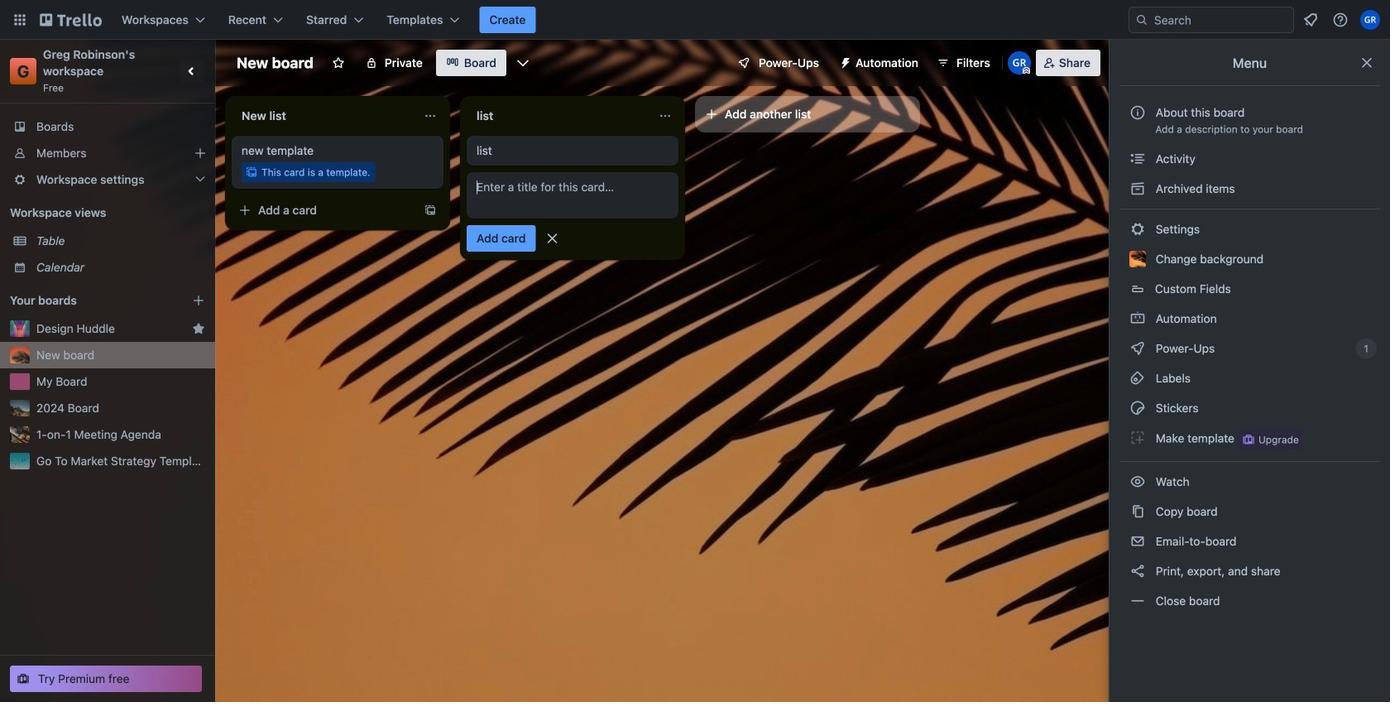 Task type: vqa. For each thing, say whether or not it's contained in the screenshot.
'click to unstar marketing overview. it will be removed from your starred list.' icon on the right top
no



Task type: describe. For each thing, give the bounding box(es) containing it.
star or unstar board image
[[332, 56, 345, 70]]

4 sm image from the top
[[1130, 370, 1147, 387]]

your boards with 6 items element
[[10, 291, 167, 310]]

Search field
[[1149, 8, 1294, 31]]

0 horizontal spatial greg robinson (gregrobinson96) image
[[1008, 51, 1031, 75]]

1 horizontal spatial greg robinson (gregrobinson96) image
[[1361, 10, 1381, 30]]

1 sm image from the top
[[1130, 180, 1147, 197]]

8 sm image from the top
[[1130, 563, 1147, 580]]

back to home image
[[40, 7, 102, 33]]

workspace navigation collapse icon image
[[180, 60, 204, 83]]

2 sm image from the top
[[1130, 221, 1147, 238]]

Enter a title for this card… text field
[[467, 172, 679, 219]]



Task type: locate. For each thing, give the bounding box(es) containing it.
customize views image
[[515, 55, 532, 71]]

sm image
[[1130, 180, 1147, 197], [1130, 221, 1147, 238], [1130, 310, 1147, 327], [1130, 370, 1147, 387], [1130, 400, 1147, 416], [1130, 430, 1147, 446], [1130, 503, 1147, 520], [1130, 563, 1147, 580]]

primary element
[[0, 0, 1391, 40]]

cancel image
[[544, 230, 561, 247]]

5 sm image from the top
[[1130, 400, 1147, 416]]

3 sm image from the top
[[1130, 310, 1147, 327]]

create from template… image
[[424, 204, 437, 217]]

0 vertical spatial greg robinson (gregrobinson96) image
[[1361, 10, 1381, 30]]

6 sm image from the top
[[1130, 430, 1147, 446]]

starred icon image
[[192, 322, 205, 335]]

open information menu image
[[1333, 12, 1350, 28]]

0 notifications image
[[1302, 10, 1321, 30]]

search image
[[1136, 13, 1149, 26]]

greg robinson (gregrobinson96) image
[[1361, 10, 1381, 30], [1008, 51, 1031, 75]]

add board image
[[192, 294, 205, 307]]

1 vertical spatial greg robinson (gregrobinson96) image
[[1008, 51, 1031, 75]]

this member is an admin of this board. image
[[1023, 67, 1031, 75]]

None text field
[[232, 103, 417, 129], [467, 103, 652, 129], [232, 103, 417, 129], [467, 103, 652, 129]]

7 sm image from the top
[[1130, 503, 1147, 520]]

sm image
[[833, 50, 856, 73], [1130, 151, 1147, 167], [1130, 340, 1147, 357], [1130, 474, 1147, 490], [1130, 533, 1147, 550], [1130, 593, 1147, 609]]

Board name text field
[[229, 50, 322, 76]]



